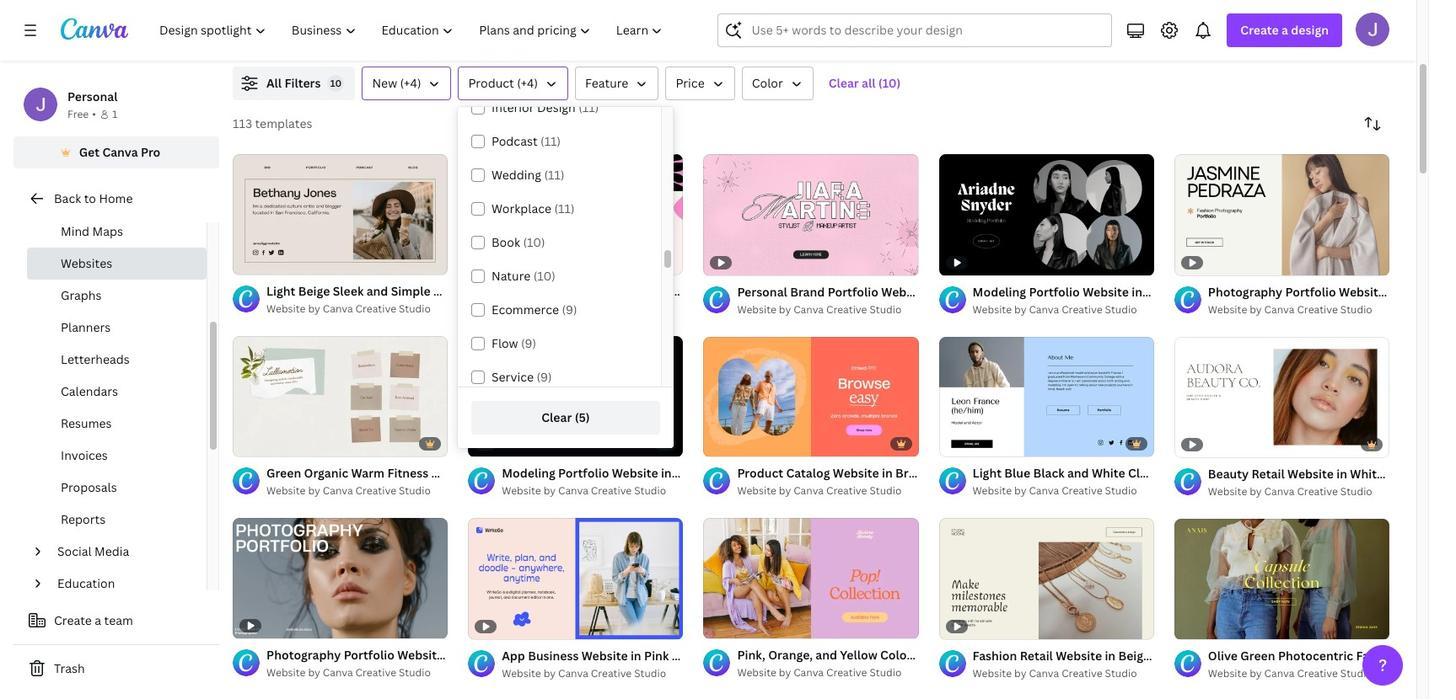 Task type: describe. For each thing, give the bounding box(es) containing it.
studio inside fashion retail website in beige and grey organic warm style website by canva creative studio
[[1105, 667, 1137, 681]]

bio-
[[431, 465, 455, 481]]

6 for the rightmost 1 of 6 link
[[1205, 620, 1211, 632]]

creative inside beauty retail website in white and gre website by canva creative studio
[[1297, 485, 1338, 499]]

resumes link
[[27, 408, 207, 440]]

education
[[57, 576, 115, 592]]

grey
[[1177, 648, 1205, 664]]

social media link
[[51, 536, 196, 568]]

light beige sleek and simple blogger personal website image
[[233, 154, 448, 275]]

1 for product catalog website in bright red white chic photocentric frames style
[[715, 437, 720, 450]]

interior design (11)
[[492, 99, 599, 116]]

canva inside pink, orange, and yellow colorful blocks beauty retail website website by canva creative studio
[[794, 666, 824, 681]]

book (10)
[[492, 234, 545, 250]]

canva inside beauty retail website in white and gre website by canva creative studio
[[1264, 485, 1295, 499]]

podcast
[[492, 133, 538, 149]]

interior
[[492, 99, 534, 116]]

of for pink, orange, and yellow colorful blocks beauty retail website
[[722, 619, 732, 632]]

green organic warm fitness bio-link website image
[[233, 336, 448, 457]]

pro
[[141, 144, 160, 160]]

top level navigation element
[[148, 13, 677, 47]]

5
[[734, 619, 740, 632]]

letterheads
[[61, 352, 130, 368]]

olive green photocentric fashion e-com link
[[1208, 648, 1429, 666]]

get
[[79, 144, 100, 160]]

beauty inside pink, orange, and yellow colorful blocks beauty retail website website by canva creative studio
[[971, 648, 1012, 664]]

com
[[1415, 648, 1429, 664]]

of for olive green photocentric fashion e-com
[[1193, 620, 1203, 632]]

(9) for ecommerce (9)
[[562, 302, 577, 318]]

(11) for workplace (11)
[[554, 201, 575, 217]]

calendars
[[61, 384, 118, 400]]

fashion inside 'olive green photocentric fashion e-com website by canva creative studio'
[[1356, 648, 1401, 664]]

calendars link
[[27, 376, 207, 408]]

team
[[104, 613, 133, 629]]

light beige sleek and simple blogger personal website link
[[266, 282, 579, 301]]

reports
[[61, 512, 106, 528]]

workplace
[[492, 201, 551, 217]]

reports link
[[27, 504, 207, 536]]

personal inside light beige sleek and simple blogger personal website website by canva creative studio
[[480, 283, 530, 299]]

creative inside 'olive green photocentric fashion e-com website by canva creative studio'
[[1297, 667, 1338, 681]]

creative inside fashion retail website in beige and grey organic warm style website by canva creative studio
[[1062, 667, 1103, 681]]

green organic warm fitness bio-link website link
[[266, 464, 528, 483]]

wedding
[[492, 167, 541, 183]]

color
[[752, 75, 783, 91]]

simple
[[391, 283, 431, 299]]

media
[[94, 544, 129, 560]]

retail for fashion
[[1020, 648, 1053, 664]]

fashion retail website in beige and grey organic warm style link
[[973, 648, 1320, 666]]

(9) for service (9)
[[537, 369, 552, 385]]

letterheads link
[[27, 344, 207, 376]]

create for create a team
[[54, 613, 92, 629]]

and inside light beige sleek and simple blogger personal website website by canva creative studio
[[366, 283, 388, 299]]

113 templates
[[233, 116, 312, 132]]

creative inside pink, orange, and yellow colorful blocks beauty retail website website by canva creative studio
[[826, 666, 867, 681]]

back to home
[[54, 191, 133, 207]]

feature button
[[575, 67, 659, 100]]

jacob simon image
[[1356, 13, 1389, 46]]

social
[[57, 544, 92, 560]]

white
[[1350, 466, 1384, 482]]

wedding (11)
[[492, 167, 564, 183]]

and inside fashion retail website in beige and grey organic warm style website by canva creative studio
[[1153, 648, 1175, 664]]

create a design button
[[1227, 13, 1342, 47]]

all
[[862, 75, 876, 91]]

clear all (10) button
[[820, 67, 909, 100]]

color button
[[742, 67, 813, 100]]

social media
[[57, 544, 129, 560]]

clear all (10)
[[829, 75, 901, 91]]

create for create a design
[[1241, 22, 1279, 38]]

and inside pink, orange, and yellow colorful blocks beauty retail website website by canva creative studio
[[816, 648, 837, 664]]

service
[[492, 369, 534, 385]]

mind maps link
[[27, 216, 207, 248]]

get canva pro button
[[13, 137, 219, 169]]

canva inside green organic warm fitness bio-link website website by canva creative studio
[[323, 484, 353, 498]]

1 of 5
[[715, 619, 740, 632]]

graphs
[[61, 288, 102, 304]]

fashion retail website in beige and grey organic warm style website by canva creative studio
[[973, 648, 1320, 681]]

resumes
[[61, 416, 112, 432]]

style
[[1291, 648, 1320, 664]]

olive green photocentric fashion e-commerce website image
[[1174, 519, 1389, 640]]

1 horizontal spatial 1 of 6 link
[[1174, 519, 1389, 640]]

studio inside light beige sleek and simple blogger personal website website by canva creative studio
[[399, 302, 431, 316]]

create a design
[[1241, 22, 1329, 38]]

trash link
[[13, 653, 219, 686]]

(10) inside clear all (10) button
[[878, 75, 901, 91]]

flow
[[492, 336, 518, 352]]

clear (5)
[[542, 410, 590, 426]]

pink, orange, and yellow colorful blocks beauty retail website image
[[703, 519, 919, 640]]

planners
[[61, 320, 111, 336]]

free
[[67, 107, 89, 121]]

price
[[676, 75, 705, 91]]

new (+4)
[[372, 75, 421, 91]]

back
[[54, 191, 81, 207]]

link
[[455, 465, 479, 481]]

olive green photocentric fashion e-com website by canva creative studio
[[1208, 648, 1429, 681]]

studio inside pink, orange, and yellow colorful blocks beauty retail website website by canva creative studio
[[870, 666, 902, 681]]

design
[[537, 99, 576, 116]]

beauty retail website in white and gre website by canva creative studio
[[1208, 466, 1429, 499]]

free •
[[67, 107, 96, 121]]

(+4) for product (+4)
[[517, 75, 538, 91]]

Search search field
[[752, 14, 1101, 46]]

service (9)
[[492, 369, 552, 385]]

•
[[92, 107, 96, 121]]

studio inside 'olive green photocentric fashion e-com website by canva creative studio'
[[1340, 667, 1372, 681]]

studio inside green organic warm fitness bio-link website website by canva creative studio
[[399, 484, 431, 498]]



Task type: vqa. For each thing, say whether or not it's contained in the screenshot.


Task type: locate. For each thing, give the bounding box(es) containing it.
0 vertical spatial personal
[[67, 89, 118, 105]]

beige left grey
[[1118, 648, 1150, 664]]

(+4) right new
[[400, 75, 421, 91]]

all
[[266, 75, 282, 91]]

0 vertical spatial create
[[1241, 22, 1279, 38]]

sleek
[[333, 283, 364, 299]]

yellow
[[840, 648, 877, 664]]

(11) right "wedding"
[[544, 167, 564, 183]]

studio
[[399, 302, 431, 316], [634, 302, 666, 316], [870, 302, 902, 317], [1105, 302, 1137, 317], [1340, 302, 1372, 317], [399, 484, 431, 498], [634, 484, 666, 499], [870, 484, 902, 499], [1105, 484, 1137, 499], [1340, 485, 1372, 499], [399, 666, 431, 681], [870, 666, 902, 681], [634, 667, 666, 681], [1105, 667, 1137, 681], [1340, 667, 1372, 681]]

1 vertical spatial personal
[[480, 283, 530, 299]]

0 horizontal spatial warm
[[351, 465, 385, 481]]

trash
[[54, 661, 85, 677]]

and inside beauty retail website in white and gre website by canva creative studio
[[1386, 466, 1408, 482]]

(11) for wedding (11)
[[544, 167, 564, 183]]

1 of 5 link
[[703, 519, 919, 640]]

1 vertical spatial create
[[54, 613, 92, 629]]

organic down the 'green organic warm fitness bio-link website' image
[[304, 465, 348, 481]]

blogger
[[433, 283, 477, 299]]

(9) right "service"
[[537, 369, 552, 385]]

0 vertical spatial organic
[[304, 465, 348, 481]]

design
[[1291, 22, 1329, 38]]

book
[[492, 234, 520, 250]]

0 vertical spatial beige
[[298, 283, 330, 299]]

(10) right nature
[[534, 268, 556, 284]]

1 horizontal spatial create
[[1241, 22, 1279, 38]]

product catalog website in bright red white chic photocentric frames style image
[[703, 337, 919, 458]]

1 vertical spatial (10)
[[523, 234, 545, 250]]

2 (+4) from the left
[[517, 75, 538, 91]]

by
[[308, 302, 320, 316], [544, 302, 556, 316], [779, 302, 791, 317], [1014, 302, 1026, 317], [1250, 302, 1262, 317], [308, 484, 320, 498], [544, 484, 556, 499], [779, 484, 791, 499], [1014, 484, 1026, 499], [1250, 485, 1262, 499], [308, 666, 320, 681], [779, 666, 791, 681], [544, 667, 556, 681], [1014, 667, 1026, 681], [1250, 667, 1262, 681]]

clear left (5)
[[542, 410, 572, 426]]

1 vertical spatial (9)
[[521, 336, 536, 352]]

beauty inside beauty retail website in white and gre website by canva creative studio
[[1208, 466, 1249, 482]]

(+4) for new (+4)
[[400, 75, 421, 91]]

create a team
[[54, 613, 133, 629]]

home
[[99, 191, 133, 207]]

113
[[233, 116, 252, 132]]

creative inside light beige sleek and simple blogger personal website website by canva creative studio
[[355, 302, 396, 316]]

0 vertical spatial clear
[[829, 75, 859, 91]]

green inside 'olive green photocentric fashion e-com website by canva creative studio'
[[1241, 648, 1275, 664]]

clear (5) button
[[471, 401, 660, 435]]

(+4) up interior at the left of page
[[517, 75, 538, 91]]

beige inside light beige sleek and simple blogger personal website website by canva creative studio
[[298, 283, 330, 299]]

fashion inside fashion retail website in beige and grey organic warm style website by canva creative studio
[[973, 648, 1017, 664]]

mind maps
[[61, 223, 123, 239]]

warm left fitness
[[351, 465, 385, 481]]

in for beige
[[1105, 648, 1116, 664]]

by inside light beige sleek and simple blogger personal website website by canva creative studio
[[308, 302, 320, 316]]

podcast (11)
[[492, 133, 561, 149]]

0 horizontal spatial a
[[95, 613, 101, 629]]

0 horizontal spatial 1 of 6
[[715, 437, 740, 450]]

green organic warm fitness bio-link website website by canva creative studio
[[266, 465, 528, 498]]

website by canva creative studio link
[[266, 301, 448, 318], [502, 301, 683, 318], [737, 301, 919, 318], [973, 301, 1154, 318], [1208, 301, 1389, 318], [266, 483, 448, 500], [502, 483, 683, 500], [737, 483, 919, 500], [973, 483, 1154, 500], [1208, 484, 1389, 501], [266, 665, 448, 682], [737, 666, 919, 682], [502, 666, 683, 683], [973, 666, 1154, 683], [1208, 666, 1389, 683]]

0 horizontal spatial green
[[266, 465, 301, 481]]

website by canva creative studio
[[502, 302, 666, 316], [737, 302, 902, 317], [973, 302, 1137, 317], [1208, 302, 1372, 317], [502, 484, 666, 499], [737, 484, 902, 499], [973, 484, 1137, 499], [266, 666, 431, 681], [502, 667, 666, 681]]

(10) for book (10)
[[523, 234, 545, 250]]

in left grey
[[1105, 648, 1116, 664]]

by inside fashion retail website in beige and grey organic warm style website by canva creative studio
[[1014, 667, 1026, 681]]

create a team button
[[13, 605, 219, 638]]

planners link
[[27, 312, 207, 344]]

organic inside fashion retail website in beige and grey organic warm style website by canva creative studio
[[1208, 648, 1252, 664]]

(10) right all
[[878, 75, 901, 91]]

orange,
[[768, 648, 813, 664]]

10
[[330, 77, 342, 89]]

nature
[[492, 268, 531, 284]]

0 horizontal spatial personal
[[67, 89, 118, 105]]

a left design
[[1282, 22, 1288, 38]]

invoices link
[[27, 440, 207, 472]]

create inside button
[[54, 613, 92, 629]]

retail inside pink, orange, and yellow colorful blocks beauty retail website website by canva creative studio
[[1014, 648, 1047, 664]]

pink, orange, and yellow colorful blocks beauty retail website website by canva creative studio
[[737, 648, 1096, 681]]

1 vertical spatial green
[[1241, 648, 1275, 664]]

create inside dropdown button
[[1241, 22, 1279, 38]]

Sort by button
[[1356, 107, 1389, 141]]

in inside fashion retail website in beige and grey organic warm style website by canva creative studio
[[1105, 648, 1116, 664]]

mind
[[61, 223, 89, 239]]

and left gre
[[1386, 466, 1408, 482]]

1 horizontal spatial 1 of 6
[[1186, 620, 1211, 632]]

(11) down "interior design (11)"
[[541, 133, 561, 149]]

0 vertical spatial 6
[[734, 437, 740, 450]]

1 for olive green photocentric fashion e-commerce website
[[1186, 620, 1191, 632]]

(+4) inside new (+4) button
[[400, 75, 421, 91]]

beige inside fashion retail website in beige and grey organic warm style website by canva creative studio
[[1118, 648, 1150, 664]]

organic right grey
[[1208, 648, 1252, 664]]

(11) for podcast (11)
[[541, 133, 561, 149]]

feature
[[585, 75, 628, 91]]

a inside button
[[95, 613, 101, 629]]

in left white
[[1337, 466, 1347, 482]]

fashion right the blocks
[[973, 648, 1017, 664]]

blocks
[[930, 648, 968, 664]]

new
[[372, 75, 397, 91]]

price button
[[666, 67, 735, 100]]

canva inside fashion retail website in beige and grey organic warm style website by canva creative studio
[[1029, 667, 1059, 681]]

in for white
[[1337, 466, 1347, 482]]

(10) right the book
[[523, 234, 545, 250]]

1
[[112, 107, 117, 121], [715, 437, 720, 450], [715, 619, 720, 632], [1186, 620, 1191, 632]]

0 vertical spatial warm
[[351, 465, 385, 481]]

personal brand portfolio website in fuchsia black cream anti-design style image
[[468, 154, 683, 275]]

0 horizontal spatial organic
[[304, 465, 348, 481]]

clear for clear all (10)
[[829, 75, 859, 91]]

1 horizontal spatial (+4)
[[517, 75, 538, 91]]

1 fashion from the left
[[973, 648, 1017, 664]]

warm inside green organic warm fitness bio-link website website by canva creative studio
[[351, 465, 385, 481]]

canva inside light beige sleek and simple blogger personal website website by canva creative studio
[[323, 302, 353, 316]]

0 horizontal spatial in
[[1105, 648, 1116, 664]]

0 vertical spatial (9)
[[562, 302, 577, 318]]

flow (9)
[[492, 336, 536, 352]]

a for team
[[95, 613, 101, 629]]

filters
[[284, 75, 321, 91]]

light beige sleek and simple blogger personal website website by canva creative studio
[[266, 283, 579, 316]]

light blue black and white clean minimal model & actor resume website image
[[939, 337, 1154, 458]]

None search field
[[718, 13, 1112, 47]]

(11) right workplace
[[554, 201, 575, 217]]

to
[[84, 191, 96, 207]]

nature (10)
[[492, 268, 556, 284]]

1 horizontal spatial clear
[[829, 75, 859, 91]]

new (+4) button
[[362, 67, 451, 100]]

organic inside green organic warm fitness bio-link website website by canva creative studio
[[304, 465, 348, 481]]

0 vertical spatial green
[[266, 465, 301, 481]]

green inside green organic warm fitness bio-link website website by canva creative studio
[[266, 465, 301, 481]]

0 horizontal spatial beauty
[[971, 648, 1012, 664]]

product
[[468, 75, 514, 91]]

proposals
[[61, 480, 117, 496]]

back to home link
[[13, 182, 219, 216]]

warm left style
[[1255, 648, 1288, 664]]

studio inside beauty retail website in white and gre website by canva creative studio
[[1340, 485, 1372, 499]]

(+4) inside product (+4) button
[[517, 75, 538, 91]]

1 horizontal spatial personal
[[480, 283, 530, 299]]

0 vertical spatial a
[[1282, 22, 1288, 38]]

website inside 'olive green photocentric fashion e-com website by canva creative studio'
[[1208, 667, 1247, 681]]

1 horizontal spatial organic
[[1208, 648, 1252, 664]]

pink, orange, and yellow colorful blocks beauty retail website link
[[737, 647, 1096, 666]]

(9)
[[562, 302, 577, 318], [521, 336, 536, 352], [537, 369, 552, 385]]

1 vertical spatial clear
[[542, 410, 572, 426]]

a for design
[[1282, 22, 1288, 38]]

1 vertical spatial beige
[[1118, 648, 1150, 664]]

0 horizontal spatial create
[[54, 613, 92, 629]]

by inside 'olive green photocentric fashion e-com website by canva creative studio'
[[1250, 667, 1262, 681]]

1 of 6 for product catalog website in bright red white chic photocentric frames style
[[715, 437, 740, 450]]

(10) for nature (10)
[[534, 268, 556, 284]]

fashion left 'e-'
[[1356, 648, 1401, 664]]

1 vertical spatial in
[[1105, 648, 1116, 664]]

websites
[[61, 255, 112, 271]]

1 vertical spatial 1 of 6 link
[[1174, 519, 1389, 640]]

(10)
[[878, 75, 901, 91], [523, 234, 545, 250], [534, 268, 556, 284]]

1 vertical spatial warm
[[1255, 648, 1288, 664]]

olive
[[1208, 648, 1238, 664]]

1 horizontal spatial a
[[1282, 22, 1288, 38]]

and left grey
[[1153, 648, 1175, 664]]

templates
[[255, 116, 312, 132]]

(9) for flow (9)
[[521, 336, 536, 352]]

canva inside button
[[102, 144, 138, 160]]

website templates image
[[1030, 0, 1389, 46], [1030, 0, 1389, 46]]

all filters
[[266, 75, 321, 91]]

colorful
[[880, 648, 927, 664]]

1 vertical spatial a
[[95, 613, 101, 629]]

2 vertical spatial (9)
[[537, 369, 552, 385]]

1 vertical spatial 6
[[1205, 620, 1211, 632]]

beige right light
[[298, 283, 330, 299]]

1 horizontal spatial 6
[[1205, 620, 1211, 632]]

by inside pink, orange, and yellow colorful blocks beauty retail website website by canva creative studio
[[779, 666, 791, 681]]

a
[[1282, 22, 1288, 38], [95, 613, 101, 629]]

create down education
[[54, 613, 92, 629]]

website
[[533, 283, 579, 299], [266, 302, 306, 316], [502, 302, 541, 316], [737, 302, 776, 317], [973, 302, 1012, 317], [1208, 302, 1247, 317], [481, 465, 528, 481], [1287, 466, 1334, 482], [266, 484, 306, 498], [502, 484, 541, 499], [737, 484, 776, 499], [973, 484, 1012, 499], [1208, 485, 1247, 499], [1050, 648, 1096, 664], [1056, 648, 1102, 664], [266, 666, 306, 681], [737, 666, 776, 681], [502, 667, 541, 681], [973, 667, 1012, 681], [1208, 667, 1247, 681]]

1 of 6 for olive green photocentric fashion e-commerce website
[[1186, 620, 1211, 632]]

1 for pink, orange, and yellow colorful blocks beauty retail website 'image'
[[715, 619, 720, 632]]

0 vertical spatial (10)
[[878, 75, 901, 91]]

1 horizontal spatial beauty
[[1208, 466, 1249, 482]]

by inside green organic warm fitness bio-link website website by canva creative studio
[[308, 484, 320, 498]]

fitness
[[387, 465, 428, 481]]

1 horizontal spatial green
[[1241, 648, 1275, 664]]

1 horizontal spatial in
[[1337, 466, 1347, 482]]

2 vertical spatial (10)
[[534, 268, 556, 284]]

e-
[[1403, 648, 1415, 664]]

1 vertical spatial beauty
[[971, 648, 1012, 664]]

and left yellow
[[816, 648, 837, 664]]

personal up ecommerce
[[480, 283, 530, 299]]

in inside beauty retail website in white and gre website by canva creative studio
[[1337, 466, 1347, 482]]

create left design
[[1241, 22, 1279, 38]]

workplace (11)
[[492, 201, 575, 217]]

6 for 1 of 6 link to the top
[[734, 437, 740, 450]]

of inside 1 of 5 link
[[722, 619, 732, 632]]

a left team
[[95, 613, 101, 629]]

pink,
[[737, 648, 765, 664]]

personal
[[67, 89, 118, 105], [480, 283, 530, 299]]

2 fashion from the left
[[1356, 648, 1401, 664]]

retail for beauty
[[1252, 466, 1285, 482]]

0 horizontal spatial beige
[[298, 283, 330, 299]]

1 horizontal spatial warm
[[1255, 648, 1288, 664]]

warm inside fashion retail website in beige and grey organic warm style website by canva creative studio
[[1255, 648, 1288, 664]]

0 vertical spatial beauty
[[1208, 466, 1249, 482]]

graphs link
[[27, 280, 207, 312]]

1 horizontal spatial fashion
[[1356, 648, 1401, 664]]

canva inside 'olive green photocentric fashion e-com website by canva creative studio'
[[1264, 667, 1295, 681]]

by inside beauty retail website in white and gre website by canva creative studio
[[1250, 485, 1262, 499]]

0 horizontal spatial clear
[[542, 410, 572, 426]]

and right sleek
[[366, 283, 388, 299]]

(9) right ecommerce
[[562, 302, 577, 318]]

creative inside green organic warm fitness bio-link website website by canva creative studio
[[355, 484, 396, 498]]

product (+4)
[[468, 75, 538, 91]]

0 vertical spatial in
[[1337, 466, 1347, 482]]

gre
[[1411, 466, 1429, 482]]

retail inside fashion retail website in beige and grey organic warm style website by canva creative studio
[[1020, 648, 1053, 664]]

1 (+4) from the left
[[400, 75, 421, 91]]

personal up •
[[67, 89, 118, 105]]

organic
[[304, 465, 348, 481], [1208, 648, 1252, 664]]

ecommerce (9)
[[492, 302, 577, 318]]

retail inside beauty retail website in white and gre website by canva creative studio
[[1252, 466, 1285, 482]]

1 horizontal spatial beige
[[1118, 648, 1150, 664]]

0 vertical spatial 1 of 6
[[715, 437, 740, 450]]

1 of 6 link
[[703, 337, 919, 458], [1174, 519, 1389, 640]]

1 of 6
[[715, 437, 740, 450], [1186, 620, 1211, 632]]

light
[[266, 283, 295, 299]]

a inside dropdown button
[[1282, 22, 1288, 38]]

0 vertical spatial 1 of 6 link
[[703, 337, 919, 458]]

1 vertical spatial organic
[[1208, 648, 1252, 664]]

0 horizontal spatial (+4)
[[400, 75, 421, 91]]

clear left all
[[829, 75, 859, 91]]

ecommerce
[[492, 302, 559, 318]]

(+4)
[[400, 75, 421, 91], [517, 75, 538, 91]]

(5)
[[575, 410, 590, 426]]

1 vertical spatial 1 of 6
[[1186, 620, 1211, 632]]

(11)
[[579, 99, 599, 116], [541, 133, 561, 149], [544, 167, 564, 183], [554, 201, 575, 217]]

invoices
[[61, 448, 108, 464]]

canva
[[102, 144, 138, 160], [323, 302, 353, 316], [558, 302, 588, 316], [794, 302, 824, 317], [1029, 302, 1059, 317], [1264, 302, 1295, 317], [323, 484, 353, 498], [558, 484, 588, 499], [794, 484, 824, 499], [1029, 484, 1059, 499], [1264, 485, 1295, 499], [323, 666, 353, 681], [794, 666, 824, 681], [558, 667, 588, 681], [1029, 667, 1059, 681], [1264, 667, 1295, 681]]

(9) right flow
[[521, 336, 536, 352]]

0 horizontal spatial 1 of 6 link
[[703, 337, 919, 458]]

10 filter options selected element
[[328, 75, 344, 92]]

0 horizontal spatial 6
[[734, 437, 740, 450]]

proposals link
[[27, 472, 207, 504]]

clear for clear (5)
[[542, 410, 572, 426]]

(11) down the "feature"
[[579, 99, 599, 116]]

0 horizontal spatial fashion
[[973, 648, 1017, 664]]



